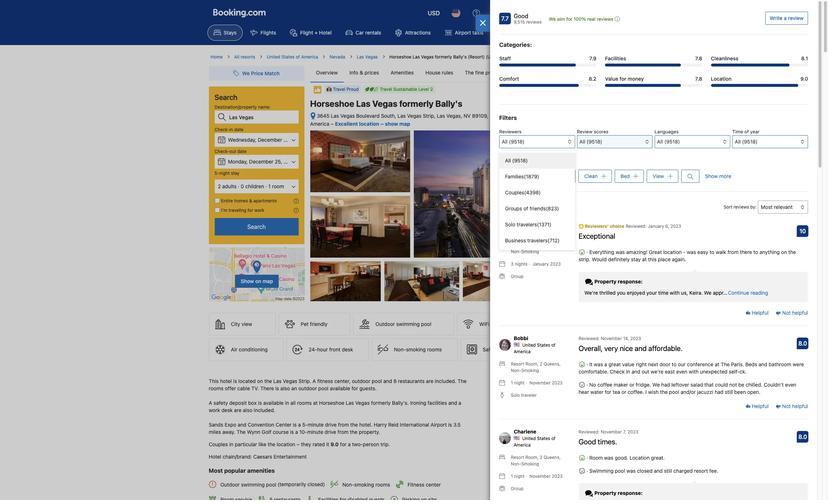 Task type: vqa. For each thing, say whether or not it's contained in the screenshot.
SPECIAL
no



Task type: locate. For each thing, give the bounding box(es) containing it.
1 vertical spatial property response:
[[594, 490, 643, 497]]

helpful button down reading
[[746, 309, 769, 317]]

it inside it was a great value right next door to our conference at the paris. beds and bathroom were comfortable. check in and out we're east even with unexpected self-ck.
[[590, 362, 593, 368]]

been
[[735, 389, 747, 395]]

most
[[209, 468, 223, 474]]

comfortable. for it was a great value right next door to our conference at the paris. beds and bathroom were comfortable. check in and out we're east even with unexpected self-ck.
[[579, 369, 609, 375]]

2 horizontal spatial with
[[689, 369, 699, 375]]

scored 8.0 element
[[798, 338, 809, 350], [798, 431, 809, 443]]

december left 20, at the left of the page
[[258, 137, 282, 143]]

1 helpful button from the top
[[746, 309, 769, 317]]

all (9518) button for time of year
[[733, 135, 809, 148]]

to down affordable.
[[673, 362, 677, 368]]

not helpful for second helpful button from the top of the list of reviews region
[[782, 403, 809, 409]]

was down overall,
[[594, 362, 604, 368]]

2 helpful button from the top
[[746, 403, 769, 410]]

swimming inside outdoor swimming pool (temporarily closed)
[[241, 482, 265, 488]]

2 8.0 from the top
[[799, 434, 808, 441]]

front
[[330, 347, 341, 353]]

a inside write a review button
[[785, 15, 787, 21]]

0 vertical spatial 5-
[[215, 171, 220, 176]]

caesars
[[254, 454, 273, 460]]

1 horizontal spatial right
[[637, 362, 647, 368]]

pool inside outdoor swimming pool (temporarily closed)
[[266, 482, 277, 488]]

solo inside list of reviews region
[[511, 393, 520, 398]]

adults
[[222, 183, 237, 190]]

with inside it was a great value right next door to our conference at the paris. beds and bathroom were comfortable. check in and out we're east even with …
[[556, 184, 565, 189]]

0 horizontal spatial excellent
[[335, 121, 358, 127]]

room inside list of reviews region
[[590, 455, 603, 461]]

1 not helpful button from the top
[[777, 309, 809, 317]]

all (9518) inside all (9518) dropdown button
[[502, 139, 525, 145]]

miles
[[209, 429, 221, 435]]

0 vertical spatial drive
[[325, 422, 337, 428]]

0 vertical spatial included.
[[435, 378, 457, 385]]

1 vertical spatial response:
[[618, 490, 643, 497]]

east up the (4398) at the right of page
[[534, 184, 543, 189]]

our
[[526, 166, 533, 172], [679, 362, 686, 368]]

east inside it was a great value right next door to our conference at the paris. beds and bathroom were comfortable. check in and out we're east even with …
[[534, 184, 543, 189]]

not helpful button for second helpful button from the top of the list of reviews region
[[777, 403, 809, 410]]

for inside no coffee maker or fridge. we had leftover salad that could not be chilled. couldn't even hear water for tea or coffee. i wish the pool and/or jacuzzi had still been open.
[[605, 389, 612, 395]]

great for it was a great value right next door to our conference at the paris. beds and bathroom were comfortable. check in and out we're east even with unexpected self-ck.
[[609, 362, 621, 368]]

we're for unexpected
[[651, 369, 664, 375]]

outdoor
[[376, 321, 395, 327], [221, 482, 240, 488]]

1 horizontal spatial all
[[497, 321, 502, 327]]

2 vertical spatial out
[[642, 369, 650, 375]]

swimming inside button
[[397, 321, 420, 327]]

(9518) for time of year
[[743, 139, 758, 145]]

2 check- from the top
[[215, 149, 230, 154]]

conference down search
[[535, 166, 559, 172]]

1 scored 8.0 element from the top
[[798, 338, 809, 350]]

3 all (9518) button from the left
[[733, 135, 809, 148]]

5- down check-out date at the left top of the page
[[215, 171, 220, 176]]

were inside it was a great value right next door to our conference at the paris. beds and bathroom were comfortable. check in and out we're east even with …
[[565, 172, 575, 178]]

next image
[[603, 174, 607, 178]]

9.0
[[801, 76, 809, 82], [592, 223, 600, 230], [331, 442, 339, 448]]

rooms inside button
[[428, 347, 442, 353]]

continue reading link
[[729, 290, 769, 297]]

0 horizontal spatial out
[[230, 149, 236, 154]]

paris. inside it was a great value right next door to our conference at the paris. beds and bathroom were comfortable. check in and out we're east even with unexpected self-ck.
[[732, 362, 745, 368]]

airport left 3.5
[[431, 422, 447, 428]]

value for it was a great value right next door to our conference at the paris. beds and bathroom were comfortable. check in and out we're east even with …
[[551, 161, 563, 167]]

comfortable. for it was a great value right next door to our conference at the paris. beds and bathroom were comfortable. check in and out we're east even with …
[[520, 178, 548, 184]]

0 vertical spatial or
[[630, 382, 635, 388]]

located
[[239, 378, 256, 385]]

valign  initial image
[[313, 85, 322, 94]]

all (9518) button for review scores
[[578, 135, 653, 148]]

all inside dropdown button
[[502, 139, 508, 145]]

ironing
[[411, 400, 427, 406]]

paris. up clean at the top right of the page
[[576, 166, 588, 172]]

rooms
[[428, 347, 442, 353], [209, 386, 224, 392], [297, 400, 312, 406], [376, 482, 391, 488]]

9.0 up 'exceptional'
[[592, 223, 600, 230]]

0 horizontal spatial stay
[[231, 171, 240, 176]]

minute
[[308, 422, 324, 428], [308, 429, 324, 435]]

check inside it was a great value right next door to our conference at the paris. beds and bathroom were comfortable. check in and out we're east even with …
[[550, 178, 564, 184]]

united states of america link
[[267, 54, 318, 60]]

2 vertical spatial location
[[277, 442, 296, 448]]

1 vertical spatial not helpful
[[782, 403, 809, 409]]

with
[[556, 184, 565, 189], [671, 290, 680, 296], [689, 369, 699, 375]]

list
[[493, 10, 502, 16]]

1 horizontal spatial &
[[360, 69, 364, 76]]

2 property response: from the top
[[594, 490, 643, 497]]

everything was amazing! great location - was easy to walk from there to anything on the strip. would definitely stay at this place again.
[[579, 249, 797, 263]]

1 night · november 2023
[[511, 381, 563, 386], [511, 474, 563, 480]]

search section
[[206, 60, 308, 302]]

and right facilities
[[449, 400, 458, 406]]

guest reviews (9,515)
[[508, 69, 559, 76]]

5- inside "search" section
[[215, 171, 220, 176]]

children
[[246, 183, 264, 190]]

0 horizontal spatial all (9518) button
[[578, 135, 653, 148]]

next up clean at the top right of the page
[[576, 161, 585, 167]]

baggage storage button
[[531, 339, 609, 361]]

helpful down reading
[[751, 310, 769, 316]]

right inside it was a great value right next door to our conference at the paris. beds and bathroom were comfortable. check in and out we're east even with …
[[564, 161, 574, 167]]

9,515 for rated good element to the top
[[514, 19, 526, 25]]

december for monday,
[[249, 159, 274, 165]]

desk inside this hotel is located on the las vegas strip. a fitness center, outdoor pool and 8 restaurants are included. the rooms offer cable tv. there is also an outdoor pool available for guests. a safety deposit box is available in all rooms at horseshoe las vegas formerly bally's. ironing facilities and a work desk are also included. sands expo and convention center is a 5-minute drive from the hotel. harry reid international airport is 3.5 miles away. the wynn golf course is a 10-minute drive from the property.
[[222, 407, 233, 414]]

0 horizontal spatial –
[[297, 442, 300, 448]]

horseshoe for horseshoe las vegas formerly bally's
[[310, 99, 355, 109]]

2 7.8 from the top
[[696, 76, 703, 82]]

we're inside it was a great value right next door to our conference at the paris. beds and bathroom were comfortable. check in and out we're east even with unexpected self-ck.
[[651, 369, 664, 375]]

scored 7.7 element for bottom rated good element
[[590, 139, 602, 151]]

house rules
[[426, 69, 454, 76]]

0 vertical spatial 9,515
[[514, 19, 526, 25]]

are
[[426, 378, 434, 385], [234, 407, 242, 414]]

all (9518) button for languages
[[655, 135, 731, 148]]

right down overall, very nice and affordable.
[[637, 362, 647, 368]]

and left clean at the top right of the page
[[570, 178, 578, 184]]

for left guests.
[[352, 386, 358, 392]]

1 vertical spatial solo
[[511, 393, 520, 398]]

2 all (9518) button from the left
[[655, 135, 731, 148]]

good 9,515 reviews
[[514, 13, 542, 25], [559, 139, 587, 151]]

1 7.8 from the top
[[696, 55, 703, 61]]

(9518) inside dropdown button
[[510, 139, 525, 145]]

0 horizontal spatial 9.0
[[331, 442, 339, 448]]

1 vertical spatial non-
[[343, 482, 355, 488]]

0 vertical spatial also
[[281, 386, 290, 392]]

to inside it was a great value right next door to our conference at the paris. beds and bathroom were comfortable. check in and out we're east even with …
[[520, 166, 525, 172]]

of inside 3645 las vegas boulevard south, las vegas strip, las vegas, nv 89109, united states of america
[[523, 113, 528, 119]]

scored 7.7 element
[[500, 13, 511, 24], [590, 139, 602, 151]]

location inside list of reviews region
[[630, 455, 650, 461]]

0 vertical spatial not helpful button
[[777, 309, 809, 317]]

9,515 down the list your property at the top of the page
[[514, 19, 526, 25]]

beds right previous image
[[520, 172, 531, 178]]

families (1879)
[[506, 173, 540, 180]]

was inside it was a great value right next door to our conference at the paris. beds and bathroom were comfortable. check in and out we're east even with …
[[525, 161, 533, 167]]

0 horizontal spatial airport
[[431, 422, 447, 428]]

bathroom inside it was a great value right next door to our conference at the paris. beds and bathroom were comfortable. check in and out we're east even with unexpected self-ck.
[[770, 362, 792, 368]]

1 check- from the top
[[215, 127, 230, 132]]

our for …
[[526, 166, 533, 172]]

still
[[726, 389, 734, 395], [665, 468, 673, 474]]

pet
[[301, 321, 309, 327]]

formerly for horseshoe las vegas formerly bally's (resort) (usa) deals
[[435, 54, 453, 60]]

1 vertical spatial non-smoking rooms
[[343, 482, 391, 488]]

still left charged
[[665, 468, 673, 474]]

0 horizontal spatial we
[[549, 16, 556, 22]]

business
[[506, 238, 527, 244]]

hotel.
[[360, 422, 373, 428]]

air
[[231, 347, 238, 353]]

still down not at right
[[726, 389, 734, 395]]

good down review
[[573, 139, 587, 146]]

good 9,515 reviews up categories:
[[514, 13, 542, 25]]

1 horizontal spatial east
[[666, 369, 676, 375]]

prices
[[365, 69, 379, 76]]

all (9518) down the time of year
[[736, 139, 758, 145]]

reviews right real
[[597, 16, 614, 22]]

not helpful for second helpful button from the bottom of the list of reviews region
[[782, 310, 809, 316]]

1 helpful from the top
[[751, 310, 769, 316]]

smoking
[[406, 347, 426, 353], [355, 482, 374, 488]]

were for it was a great value right next door to our conference at the paris. beds and bathroom were comfortable. check in and out we're east even with …
[[565, 172, 575, 178]]

1 horizontal spatial are
[[426, 378, 434, 385]]

reviewed: for very
[[579, 336, 600, 342]]

1 horizontal spatial bathroom
[[770, 362, 792, 368]]

horseshoe
[[390, 54, 412, 60], [310, 99, 355, 109], [319, 400, 345, 406]]

had left leftover
[[662, 382, 671, 388]]

1 horizontal spatial show
[[706, 173, 719, 179]]

sands
[[209, 422, 224, 428]]

out inside it was a great value right next door to our conference at the paris. beds and bathroom were comfortable. check in and out we're east even with unexpected self-ck.
[[642, 369, 650, 375]]

door up clean at the top right of the page
[[586, 161, 597, 167]]

pool down good. in the right of the page
[[616, 468, 626, 474]]

beds inside it was a great value right next door to our conference at the paris. beds and bathroom were comfortable. check in and out we're east even with …
[[520, 172, 531, 178]]

even left the …
[[544, 184, 555, 189]]

the inside no coffee maker or fridge. we had leftover salad that could not be chilled. couldn't even hear water for tea or coffee. i wish the pool and/or jacuzzi had still been open.
[[661, 389, 668, 395]]

united states of america down charlene
[[514, 436, 556, 448]]

1 vertical spatial december
[[249, 159, 274, 165]]

0 vertical spatial outdoor
[[376, 321, 395, 327]]

flight + hotel
[[300, 29, 332, 36]]

0 horizontal spatial it
[[520, 161, 523, 167]]

non- right closed)
[[343, 482, 355, 488]]

0 vertical spatial solo
[[506, 222, 516, 228]]

check- up "20"
[[215, 127, 230, 132]]

the right wish
[[661, 389, 668, 395]]

more
[[720, 173, 732, 179]]

reading
[[751, 290, 769, 296]]

1 vertical spatial travelers
[[528, 238, 548, 244]]

1 horizontal spatial beds
[[746, 362, 758, 368]]

out for it was a great value right next door to our conference at the paris. beds and bathroom were comfortable. check in and out we're east even with unexpected self-ck.
[[642, 369, 650, 375]]

formerly
[[435, 54, 453, 60], [400, 99, 434, 109], [371, 400, 391, 406]]

desk
[[342, 347, 353, 353], [222, 407, 233, 414]]

convention
[[248, 422, 275, 428]]

desk down safety at the left bottom of page
[[222, 407, 233, 414]]

in up maker in the bottom of the page
[[627, 369, 631, 375]]

1 1 night · november 2023 from the top
[[511, 381, 563, 386]]

travelers
[[517, 222, 538, 228], [528, 238, 548, 244]]

scored 7.7 element for rated good element to the top
[[500, 13, 511, 24]]

from left property.
[[338, 429, 349, 435]]

(1879)
[[525, 173, 540, 180]]

swimming for outdoor swimming pool
[[397, 321, 420, 327]]

good
[[514, 13, 529, 19], [573, 139, 587, 146], [579, 438, 597, 446]]

0 horizontal spatial next
[[576, 161, 585, 167]]

next for unexpected
[[649, 362, 659, 368]]

reviewed: up good times.
[[579, 430, 600, 435]]

overall,
[[579, 345, 603, 353]]

date up monday,
[[238, 149, 247, 154]]

0 horizontal spatial &
[[249, 198, 253, 204]]

airport left taxis
[[455, 29, 472, 36]]

in up center
[[285, 400, 289, 406]]

vegas left boulevard
[[341, 113, 355, 119]]

2 helpful from the top
[[793, 403, 809, 409]]

travelers down groups of friends (823)
[[517, 222, 538, 228]]

1 group from the top
[[511, 274, 524, 279]]

2 not helpful button from the top
[[777, 403, 809, 410]]

it up families (1879)
[[520, 161, 523, 167]]

is right center
[[293, 422, 297, 428]]

vegas up 'prices'
[[366, 54, 378, 60]]

& inside "search" section
[[249, 198, 253, 204]]

it for it was a great value right next door to our conference at the paris. beds and bathroom were comfortable. check in and out we're east even with unexpected self-ck.
[[590, 362, 593, 368]]

1 horizontal spatial hotel
[[319, 29, 332, 36]]

our inside it was a great value right next door to our conference at the paris. beds and bathroom were comfortable. check in and out we're east even with …
[[526, 166, 533, 172]]

right inside it was a great value right next door to our conference at the paris. beds and bathroom were comfortable. check in and out we're east even with unexpected self-ck.
[[637, 362, 647, 368]]

our up (1879)
[[526, 166, 533, 172]]

show inside "search" section
[[241, 278, 254, 284]]

work down "apartments"
[[255, 208, 265, 213]]

guest for guest reviews
[[500, 202, 516, 209]]

previous image
[[512, 174, 517, 178]]

city
[[231, 321, 240, 327]]

from
[[728, 249, 739, 255], [338, 422, 349, 428], [338, 429, 349, 435]]

stays link
[[208, 25, 243, 41]]

in inside it was a great value right next door to our conference at the paris. beds and bathroom were comfortable. check in and out we're east even with unexpected self-ck.
[[627, 369, 631, 375]]

1 horizontal spatial even
[[677, 369, 688, 375]]

december left 25,
[[249, 159, 274, 165]]

1 8.0 from the top
[[799, 341, 808, 347]]

value for it was a great value right next door to our conference at the paris. beds and bathroom were comfortable. check in and out we're east even with unexpected self-ck.
[[623, 362, 635, 368]]

1 vertical spatial guest
[[500, 202, 516, 209]]

work inside "search" section
[[255, 208, 265, 213]]

response: down the closed at the right bottom
[[618, 490, 643, 497]]

9,515 up reviews:
[[559, 146, 570, 151]]

3 nights · january 2023
[[511, 262, 561, 267]]

outdoor inside button
[[376, 321, 395, 327]]

5- up 10-
[[303, 422, 308, 428]]

beds
[[520, 172, 531, 178], [746, 362, 758, 368]]

out inside it was a great value right next door to our conference at the paris. beds and bathroom were comfortable. check in and out we're east even with …
[[580, 178, 587, 184]]

(9518) down reviewers
[[510, 139, 525, 145]]

great inside it was a great value right next door to our conference at the paris. beds and bathroom were comfortable. check in and out we're east even with …
[[538, 161, 550, 167]]

we're inside it was a great value right next door to our conference at the paris. beds and bathroom were comfortable. check in and out we're east even with …
[[520, 184, 532, 189]]

scored 7.7 element down the 'review scores'
[[590, 139, 602, 151]]

helpful for second helpful button from the bottom of the list of reviews region
[[793, 310, 809, 316]]

0 horizontal spatial map
[[263, 278, 273, 284]]

0 horizontal spatial or
[[622, 389, 627, 395]]

1 vertical spatial 7.8
[[696, 76, 703, 82]]

paris. for …
[[576, 166, 588, 172]]

staff 7.9 meter
[[500, 64, 597, 67]]

good.
[[615, 455, 629, 461]]

available
[[330, 386, 351, 392], [264, 400, 284, 406]]

value inside it was a great value right next door to our conference at the paris. beds and bathroom were comfortable. check in and out we're east even with …
[[551, 161, 563, 167]]

out right the …
[[580, 178, 587, 184]]

east inside it was a great value right next door to our conference at the paris. beds and bathroom were comfortable. check in and out we're east even with unexpected self-ck.
[[666, 369, 676, 375]]

right for unexpected
[[637, 362, 647, 368]]

stay inside 'everything was amazing! great location - was easy to walk from there to anything on the strip. would definitely stay at this place again.'
[[632, 257, 641, 263]]

it for it was a great value right next door to our conference at the paris. beds and bathroom were comfortable. check in and out we're east even with …
[[520, 161, 523, 167]]

even inside it was a great value right next door to our conference at the paris. beds and bathroom were comfortable. check in and out we're east even with unexpected self-ck.
[[677, 369, 688, 375]]

1 horizontal spatial 7.7
[[592, 142, 600, 148]]

select
[[500, 157, 514, 163]]

1 helpful from the top
[[793, 310, 809, 316]]

great inside it was a great value right next door to our conference at the paris. beds and bathroom were comfortable. check in and out we're east even with unexpected self-ck.
[[609, 362, 621, 368]]

room up swimming
[[590, 455, 603, 461]]

all inside button
[[497, 321, 502, 327]]

helpful button down open.
[[746, 403, 769, 410]]

good inside list of reviews region
[[579, 438, 597, 446]]

are right restaurants
[[426, 378, 434, 385]]

even inside no coffee maker or fridge. we had leftover salad that could not be chilled. couldn't even hear water for tea or coffee. i wish the pool and/or jacuzzi had still been open.
[[786, 382, 797, 388]]

charlene
[[514, 429, 537, 435]]

united left baggage
[[523, 343, 536, 348]]

pool up non-smoking rooms button
[[422, 321, 432, 327]]

show inside button
[[706, 173, 719, 179]]

for inside button
[[567, 16, 573, 22]]

our for unexpected
[[679, 362, 686, 368]]

filter reviews region
[[500, 113, 809, 250]]

0 vertical spatial east
[[534, 184, 543, 189]]

1 all (9518) button from the left
[[578, 135, 653, 148]]

next inside it was a great value right next door to our conference at the paris. beds and bathroom were comfortable. check in and out we're east even with unexpected self-ck.
[[649, 362, 659, 368]]

scored 10 element
[[798, 226, 809, 237]]

0 vertical spatial 8.0
[[799, 341, 808, 347]]

work
[[255, 208, 265, 213], [209, 407, 220, 414]]

check for it was a great value right next door to our conference at the paris. beds and bathroom were comfortable. check in and out we're east even with …
[[550, 178, 564, 184]]

2 property from the top
[[595, 490, 617, 497]]

we inside no coffee maker or fridge. we had leftover salad that could not be chilled. couldn't even hear water for tea or coffee. i wish the pool and/or jacuzzi had still been open.
[[653, 382, 661, 388]]

all (9518) for languages
[[658, 139, 681, 145]]

scored 8.0 element for good times.
[[798, 431, 809, 443]]

1 for good times.
[[511, 474, 513, 480]]

0 vertical spatial december
[[258, 137, 282, 143]]

comfortable. inside it was a great value right next door to our conference at the paris. beds and bathroom were comfortable. check in and out we're east even with unexpected self-ck.
[[579, 369, 609, 375]]

register link
[[548, 7, 577, 20]]

solo inside filter reviews region
[[506, 222, 516, 228]]

right for …
[[564, 161, 574, 167]]

(1371)
[[538, 222, 552, 228]]

0 horizontal spatial we're
[[520, 184, 532, 189]]

0 horizontal spatial bathroom
[[542, 172, 563, 178]]

1 vertical spatial date
[[238, 149, 247, 154]]

0 vertical spatial property response:
[[594, 279, 643, 285]]

place
[[659, 257, 671, 263]]

1 vertical spatial out
[[580, 178, 587, 184]]

beds inside it was a great value right next door to our conference at the paris. beds and bathroom were comfortable. check in and out we're east even with unexpected self-ck.
[[746, 362, 758, 368]]

2 vertical spatial reviewed:
[[579, 430, 600, 435]]

1 vertical spatial bathroom
[[770, 362, 792, 368]]

paris. inside it was a great value right next door to our conference at the paris. beds and bathroom were comfortable. check in and out we're east even with …
[[576, 166, 588, 172]]

door inside it was a great value right next door to our conference at the paris. beds and bathroom were comfortable. check in and out we're east even with …
[[586, 161, 597, 167]]

helpful down open.
[[751, 403, 769, 409]]

0 horizontal spatial beds
[[520, 172, 531, 178]]

home link
[[211, 54, 223, 60]]

0 vertical spatial our
[[526, 166, 533, 172]]

show for show more
[[706, 173, 719, 179]]

0 vertical spatial 2
[[431, 87, 433, 92]]

all (9518) button down languages
[[655, 135, 731, 148]]

1 vertical spatial helpful
[[751, 403, 769, 409]]

the right anything
[[789, 249, 797, 255]]

resort
[[695, 468, 709, 474]]

(9518)
[[510, 139, 525, 145], [587, 139, 603, 145], [665, 139, 681, 145], [743, 139, 758, 145], [513, 157, 528, 164]]

comfortable. inside it was a great value right next door to our conference at the paris. beds and bathroom were comfortable. check in and out we're east even with …
[[520, 178, 548, 184]]

9.0 for location
[[801, 76, 809, 82]]

1 vertical spatial 2
[[218, 183, 221, 190]]

0 vertical spatial non-smoking rooms
[[394, 347, 442, 353]]

night inside "search" section
[[220, 171, 230, 176]]

1 horizontal spatial we're
[[651, 369, 664, 375]]

desk right front
[[342, 347, 353, 353]]

7.8
[[696, 55, 703, 61], [696, 76, 703, 82]]

0 vertical spatial bally's
[[454, 54, 467, 60]]

show more button
[[706, 170, 732, 183]]

2 scored 8.0 element from the top
[[798, 431, 809, 443]]

out inside "search" section
[[230, 149, 236, 154]]

8
[[394, 378, 397, 385]]

check for it was a great value right next door to our conference at the paris. beds and bathroom were comfortable. check in and out we're east even with unexpected self-ck.
[[610, 369, 625, 375]]

away.
[[223, 429, 236, 435]]

formerly up house rules
[[435, 54, 453, 60]]

(9518) for reviewers
[[510, 139, 525, 145]]

0 horizontal spatial desk
[[222, 407, 233, 414]]

was right - at the right
[[688, 249, 697, 255]]

with inside it was a great value right next door to our conference at the paris. beds and bathroom were comfortable. check in and out we're east even with unexpected self-ck.
[[689, 369, 699, 375]]

1 vertical spatial 1
[[511, 381, 513, 386]]

reviewed: up overall,
[[579, 336, 600, 342]]

date for check-in date
[[234, 127, 244, 132]]

1 horizontal spatial available
[[330, 386, 351, 392]]

2 not helpful from the top
[[782, 403, 809, 409]]

1 night · november 2023 for good times.
[[511, 474, 563, 480]]

you
[[618, 290, 626, 296]]

1 horizontal spatial scored 7.7 element
[[590, 139, 602, 151]]

baggage storage
[[553, 347, 593, 353]]

all (9518) button
[[500, 135, 576, 148]]

fitness center
[[408, 482, 441, 488]]

hotel
[[319, 29, 332, 36], [209, 454, 221, 460]]

couples up guest reviews
[[506, 190, 525, 196]]

our inside it was a great value right next door to our conference at the paris. beds and bathroom were comfortable. check in and out we're east even with unexpected self-ck.
[[679, 362, 686, 368]]

your right the list
[[504, 10, 516, 16]]

to
[[531, 157, 536, 163], [520, 166, 525, 172], [710, 249, 715, 255], [754, 249, 759, 255], [673, 362, 677, 368]]

check
[[550, 178, 564, 184], [610, 369, 625, 375]]

(9518) up families (1879)
[[513, 157, 528, 164]]

0 vertical spatial formerly
[[435, 54, 453, 60]]

0 vertical spatial still
[[726, 389, 734, 395]]

0 horizontal spatial comfortable.
[[520, 178, 548, 184]]

outdoor for outdoor swimming pool
[[376, 321, 395, 327]]

location down cleanliness
[[712, 76, 732, 82]]

right up the …
[[564, 161, 574, 167]]

0 vertical spatial conference
[[535, 166, 559, 172]]

house rules link
[[420, 63, 460, 82]]

i'm traveling for work
[[221, 208, 265, 213]]

0 vertical spatial bobbi
[[528, 204, 540, 209]]

all down languages
[[658, 139, 664, 145]]

property response: down swimming
[[594, 490, 643, 497]]

2 1 night · november 2023 from the top
[[511, 474, 563, 480]]

9.0 down 8.1
[[801, 76, 809, 82]]

not helpful button
[[777, 309, 809, 317], [777, 403, 809, 410]]

i'm
[[221, 208, 228, 213]]

2 vertical spatial with
[[689, 369, 699, 375]]

value inside it was a great value right next door to our conference at the paris. beds and bathroom were comfortable. check in and out we're east even with unexpected self-ck.
[[623, 362, 635, 368]]

0 horizontal spatial conference
[[535, 166, 559, 172]]

0 vertical spatial helpful button
[[746, 309, 769, 317]]

for inside this hotel is located on the las vegas strip. a fitness center, outdoor pool and 8 restaurants are included. the rooms offer cable tv. there is also an outdoor pool available for guests. a safety deposit box is available in all rooms at horseshoe las vegas formerly bally's. ironing facilities and a work desk are also included. sands expo and convention center is a 5-minute drive from the hotel. harry reid international airport is 3.5 miles away. the wynn golf course is a 10-minute drive from the property.
[[352, 386, 358, 392]]

1 response: from the top
[[618, 279, 643, 285]]

cleanliness
[[712, 55, 739, 61]]

reviews down the (4398) at the right of page
[[518, 202, 540, 209]]

even for …
[[544, 184, 555, 189]]

in inside this hotel is located on the las vegas strip. a fitness center, outdoor pool and 8 restaurants are included. the rooms offer cable tv. there is also an outdoor pool available for guests. a safety deposit box is available in all rooms at horseshoe las vegas formerly bally's. ironing facilities and a work desk are also included. sands expo and convention center is a 5-minute drive from the hotel. harry reid international airport is 3.5 miles away. the wynn golf course is a 10-minute drive from the property.
[[285, 400, 289, 406]]

self-
[[730, 369, 740, 375]]

0 vertical spatial night
[[220, 171, 230, 176]]

it down overall,
[[590, 362, 593, 368]]

1 horizontal spatial included.
[[435, 378, 457, 385]]

2 vertical spatial 1
[[511, 474, 513, 480]]

house
[[426, 69, 441, 76]]

conference inside it was a great value right next door to our conference at the paris. beds and bathroom were comfortable. check in and out we're east even with …
[[535, 166, 559, 172]]

0 vertical spatial reviewed:
[[626, 224, 647, 229]]

airport inside this hotel is located on the las vegas strip. a fitness center, outdoor pool and 8 restaurants are included. the rooms offer cable tv. there is also an outdoor pool available for guests. a safety deposit box is available in all rooms at horseshoe las vegas formerly bally's. ironing facilities and a work desk are also included. sands expo and convention center is a 5-minute drive from the hotel. harry reid international airport is 3.5 miles away. the wynn golf course is a 10-minute drive from the property.
[[431, 422, 447, 428]]

was inside it was a great value right next door to our conference at the paris. beds and bathroom were comfortable. check in and out we're east even with unexpected self-ck.
[[594, 362, 604, 368]]

1 horizontal spatial your
[[647, 290, 658, 296]]

out up monday,
[[230, 149, 236, 154]]

hotel right +
[[319, 29, 332, 36]]

7.8 for facilities
[[696, 55, 703, 61]]

jacuzzi
[[698, 389, 714, 395]]

0 vertical spatial bathroom
[[542, 172, 563, 178]]

1 vertical spatial scored 8.0 element
[[798, 431, 809, 443]]

from inside 'everything was amazing! great location - was easy to walk from there to anything on the strip. would definitely stay at this place again.'
[[728, 249, 739, 255]]

we're up couples (4398)
[[520, 184, 532, 189]]

9.0 inside scored 9.0 element
[[592, 223, 600, 230]]

we're up fridge.
[[651, 369, 664, 375]]

(9518) for review scores
[[587, 139, 603, 145]]

rated good element
[[514, 12, 542, 20], [517, 138, 587, 147]]

or right tea
[[622, 389, 627, 395]]

2 group from the top
[[511, 486, 524, 492]]

bathroom inside it was a great value right next door to our conference at the paris. beds and bathroom were comfortable. check in and out we're east even with …
[[542, 172, 563, 178]]

location
[[360, 121, 380, 127], [664, 249, 682, 255], [277, 442, 296, 448]]

1 horizontal spatial still
[[726, 389, 734, 395]]

scored 7.7 element right close image
[[500, 13, 511, 24]]

entire homes & apartments
[[221, 198, 277, 204]]

20
[[220, 139, 224, 143]]

strip,
[[423, 113, 436, 119]]

and
[[533, 172, 541, 178], [570, 178, 578, 184], [635, 345, 647, 353], [759, 362, 768, 368], [632, 369, 641, 375], [384, 378, 392, 385], [449, 400, 458, 406], [238, 422, 247, 428], [655, 468, 663, 474]]

3645
[[317, 113, 330, 119]]

it inside it was a great value right next door to our conference at the paris. beds and bathroom were comfortable. check in and out we're east even with …
[[520, 161, 523, 167]]

night
[[220, 171, 230, 176], [515, 381, 525, 386], [515, 474, 525, 480]]

2 helpful from the top
[[751, 403, 769, 409]]

paris. for unexpected
[[732, 362, 745, 368]]

1 night · november 2023 for overall, very nice and affordable.
[[511, 381, 563, 386]]

8.0 for good times.
[[799, 434, 808, 441]]

1 not helpful from the top
[[782, 310, 809, 316]]

2 horizontal spatial all (9518) button
[[733, 135, 809, 148]]

year
[[751, 129, 760, 135]]

check-in date
[[215, 127, 244, 132]]

1 vertical spatial included.
[[254, 407, 276, 414]]

1 vertical spatial formerly
[[400, 99, 434, 109]]

pool down amenities
[[266, 482, 277, 488]]

outdoor inside outdoor swimming pool (temporarily closed)
[[221, 482, 240, 488]]

7.7
[[502, 15, 509, 22], [592, 142, 600, 148]]

from left hotel.
[[338, 422, 349, 428]]

conference for unexpected
[[688, 362, 714, 368]]

all (9518) for reviewers
[[502, 139, 525, 145]]

stay down "amazing!"
[[632, 257, 641, 263]]

0 vertical spatial with
[[556, 184, 565, 189]]

areas
[[503, 321, 516, 327]]

with left the …
[[556, 184, 565, 189]]

all (9518) for review scores
[[580, 139, 603, 145]]

0 vertical spatial stay
[[231, 171, 240, 176]]

0 vertical spatial search
[[215, 93, 238, 101]]

reviewed: november 14, 2023
[[579, 336, 642, 342]]

guest inside guest reviews (9,515) link
[[508, 69, 522, 76]]



Task type: describe. For each thing, give the bounding box(es) containing it.
conference for …
[[535, 166, 559, 172]]

we're for …
[[520, 184, 532, 189]]

pool inside button
[[422, 321, 432, 327]]

tea
[[613, 389, 621, 395]]

all left topic
[[506, 157, 511, 164]]

and right expo
[[238, 422, 247, 428]]

bathtub button
[[542, 313, 609, 336]]

particular
[[235, 442, 257, 448]]

and up fridge.
[[632, 369, 641, 375]]

this
[[209, 378, 219, 385]]

0 vertical spatial location
[[360, 121, 380, 127]]

and up chilled.
[[759, 362, 768, 368]]

all for reviewers
[[502, 139, 508, 145]]

1 for overall, very nice and affordable.
[[511, 381, 513, 386]]

close image
[[480, 20, 487, 26]]

overview
[[316, 69, 338, 76]]

1 vertical spatial outdoor
[[299, 386, 317, 392]]

select a topic to search reviews:
[[500, 157, 571, 163]]

reviewed: for times.
[[579, 430, 600, 435]]

is up offer
[[233, 378, 237, 385]]

was up definitely
[[616, 249, 626, 255]]

pool inside no coffee maker or fridge. we had leftover salad that could not be chilled. couldn't even hear water for tea or coffee. i wish the pool and/or jacuzzi had still been open.
[[670, 389, 680, 395]]

the up there
[[265, 378, 272, 385]]

charged
[[674, 468, 693, 474]]

no
[[590, 382, 597, 388]]

name:
[[258, 104, 271, 110]]

couples for couples in particular like the location – they rated it 9.0 for a two-person trip.
[[209, 442, 228, 448]]

las down center,
[[346, 400, 354, 406]]

1 not from the top
[[783, 310, 792, 316]]

even for unexpected
[[677, 369, 688, 375]]

0 horizontal spatial included.
[[254, 407, 276, 414]]

reviews:
[[553, 157, 571, 163]]

golf
[[262, 429, 272, 435]]

out for it was a great value right next door to our conference at the paris. beds and bathroom were comfortable. check in and out we're east even with …
[[580, 178, 587, 184]]

all inside this hotel is located on the las vegas strip. a fitness center, outdoor pool and 8 restaurants are included. the rooms offer cable tv. there is also an outdoor pool available for guests. a safety deposit box is available in all rooms at horseshoe las vegas formerly bally's. ironing facilities and a work desk are also included. sands expo and convention center is a 5-minute drive from the hotel. harry reid international airport is 3.5 miles away. the wynn golf course is a 10-minute drive from the property.
[[291, 400, 296, 406]]

pet friendly button
[[279, 313, 351, 336]]

helpful for second helpful button from the top of the list of reviews region
[[751, 403, 769, 409]]

guest reviews
[[500, 202, 540, 209]]

to for it was a great value right next door to our conference at the paris. beds and bathroom were comfortable. check in and out we're east even with unexpected self-ck.
[[673, 362, 677, 368]]

clean
[[585, 173, 598, 179]]

date for check-out date
[[238, 149, 247, 154]]

las right strip,
[[437, 113, 445, 119]]

las up the info & prices
[[357, 54, 364, 60]]

baggage
[[553, 347, 574, 353]]

smoking inside button
[[406, 347, 426, 353]]

1 vertical spatial with
[[671, 290, 680, 296]]

non-smoking rooms inside button
[[394, 347, 442, 353]]

formerly for horseshoe las vegas formerly bally's
[[400, 99, 434, 109]]

at inside this hotel is located on the las vegas strip. a fitness center, outdoor pool and 8 restaurants are included. the rooms offer cable tv. there is also an outdoor pool available for guests. a safety deposit box is available in all rooms at horseshoe las vegas formerly bally's. ironing facilities and a work desk are also included. sands expo and convention center is a 5-minute drive from the hotel. harry reid international airport is 3.5 miles away. the wynn golf course is a 10-minute drive from the property.
[[313, 400, 318, 406]]

on inside this hotel is located on the las vegas strip. a fitness center, outdoor pool and 8 restaurants are included. the rooms offer cable tv. there is also an outdoor pool available for guests. a safety deposit box is available in all rooms at horseshoe las vegas formerly bally's. ironing facilities and a work desk are also included. sands expo and convention center is a 5-minute drive from the hotel. harry reid international airport is 3.5 miles away. the wynn golf course is a 10-minute drive from the property.
[[257, 378, 263, 385]]

the up two-
[[350, 429, 358, 435]]

horseshoe inside this hotel is located on the las vegas strip. a fitness center, outdoor pool and 8 restaurants are included. the rooms offer cable tv. there is also an outdoor pool available for guests. a safety deposit box is available in all rooms at horseshoe las vegas formerly bally's. ironing facilities and a work desk are also included. sands expo and convention center is a 5-minute drive from the hotel. harry reid international airport is 3.5 miles away. the wynn golf course is a 10-minute drive from the property.
[[319, 400, 345, 406]]

desk inside button
[[342, 347, 353, 353]]

search inside button
[[248, 224, 266, 230]]

work inside this hotel is located on the las vegas strip. a fitness center, outdoor pool and 8 restaurants are included. the rooms offer cable tv. there is also an outdoor pool available for guests. a safety deposit box is available in all rooms at horseshoe las vegas formerly bally's. ironing facilities and a work desk are also included. sands expo and convention center is a 5-minute drive from the hotel. harry reid international airport is 3.5 miles away. the wynn golf course is a 10-minute drive from the property.
[[209, 407, 220, 414]]

outdoor for outdoor swimming pool (temporarily closed)
[[221, 482, 240, 488]]

scores
[[594, 129, 609, 135]]

non- inside button
[[394, 347, 406, 353]]

thrilled
[[600, 290, 616, 296]]

0 vertical spatial outdoor
[[352, 378, 371, 385]]

states inside 3645 las vegas boulevard south, las vegas strip, las vegas, nv 89109, united states of america
[[507, 113, 522, 119]]

were for it was a great value right next door to our conference at the paris. beds and bathroom were comfortable. check in and out we're east even with unexpected self-ck.
[[794, 362, 805, 368]]

and left 8
[[384, 378, 392, 385]]

caesars entertainment image
[[516, 378, 589, 397]]

your inside list of reviews region
[[647, 290, 658, 296]]

was left the closed at the right bottom
[[627, 468, 636, 474]]

location 9.0 meter
[[712, 84, 809, 87]]

salad
[[691, 382, 704, 388]]

leftover
[[672, 382, 690, 388]]

1 vertical spatial good
[[573, 139, 587, 146]]

south,
[[381, 113, 397, 119]]

all (9518) up previous image
[[506, 157, 528, 164]]

list of reviews region
[[495, 214, 813, 500]]

0 horizontal spatial location
[[277, 442, 296, 448]]

with for …
[[556, 184, 565, 189]]

0 vertical spatial january
[[648, 224, 665, 229]]

horseshoe for horseshoe las vegas formerly bally's (resort) (usa) deals
[[390, 54, 412, 60]]

facilities 7.8 meter
[[606, 64, 703, 67]]

pool down 'fitness'
[[319, 386, 329, 392]]

0 vertical spatial rated good element
[[514, 12, 542, 20]]

1 property from the top
[[595, 279, 617, 285]]

guests.
[[360, 386, 377, 392]]

safety
[[214, 400, 228, 406]]

is down center
[[290, 429, 294, 435]]

at inside it was a great value right next door to our conference at the paris. beds and bathroom were comfortable. check in and out we're east even with unexpected self-ck.
[[716, 362, 720, 368]]

on inside 'everything was amazing! great location - was easy to walk from there to anything on the strip. would definitely stay at this place again.'
[[782, 249, 788, 255]]

next for …
[[576, 161, 585, 167]]

in inside button
[[491, 321, 495, 327]]

a inside it was a great value right next door to our conference at the paris. beds and bathroom were comfortable. check in and out we're east even with …
[[535, 161, 537, 167]]

still inside no coffee maker or fridge. we had leftover salad that could not be chilled. couldn't even hear water for tea or coffee. i wish the pool and/or jacuzzi had still been open.
[[726, 389, 734, 395]]

2 inside button
[[218, 183, 221, 190]]

anything
[[760, 249, 781, 255]]

is left 3.5
[[449, 422, 452, 428]]

1 horizontal spatial or
[[630, 382, 635, 388]]

scored 8.0 element for overall, very nice and affordable.
[[798, 338, 809, 350]]

0 horizontal spatial still
[[665, 468, 673, 474]]

excellent location!
[[517, 223, 563, 230]]

helpful for second helpful button from the bottom of the list of reviews region
[[751, 310, 769, 316]]

0 horizontal spatial room
[[506, 173, 519, 179]]

1 vertical spatial available
[[264, 400, 284, 406]]

the left hotel.
[[351, 422, 358, 428]]

that
[[705, 382, 714, 388]]

map inside "search" section
[[263, 278, 273, 284]]

at inside 'everything was amazing! great location - was easy to walk from there to anything on the strip. would definitely stay at this place again.'
[[643, 257, 647, 263]]

excellent location – show map button
[[335, 121, 411, 127]]

on inside "search" section
[[256, 278, 262, 284]]

america inside 3645 las vegas boulevard south, las vegas strip, las vegas, nv 89109, united states of america
[[310, 121, 330, 127]]

swimming
[[590, 468, 614, 474]]

0 horizontal spatial are
[[234, 407, 242, 414]]

las up there
[[274, 378, 282, 385]]

travelers for (712)
[[528, 238, 548, 244]]

all for time of year
[[736, 139, 741, 145]]

reviewed: november 7, 2023
[[579, 430, 639, 435]]

is right there
[[276, 386, 279, 392]]

in inside it was a great value right next door to our conference at the paris. beds and bathroom were comfortable. check in and out we're east even with …
[[565, 178, 569, 184]]

the right like
[[268, 442, 276, 448]]

click to open map view image
[[310, 112, 316, 120]]

in down away.
[[230, 442, 234, 448]]

1 vertical spatial hotel
[[209, 454, 221, 460]]

vegas up an
[[283, 378, 298, 385]]

scored 9.0 element
[[590, 221, 602, 232]]

1 vertical spatial excellent
[[517, 223, 540, 230]]

entire
[[221, 198, 233, 204]]

to for everything was amazing! great location - was easy to walk from there to anything on the strip. would definitely stay at this place again.
[[710, 249, 715, 255]]

couples for couples (4398)
[[506, 190, 525, 196]]

city view
[[231, 321, 252, 327]]

outdoor swimming pool button
[[354, 313, 455, 336]]

property.
[[359, 429, 380, 435]]

1 vertical spatial good 9,515 reviews
[[559, 139, 587, 151]]

entertainment
[[274, 454, 307, 460]]

1 vertical spatial from
[[338, 422, 349, 428]]

helpful for second helpful button from the top of the list of reviews region
[[793, 403, 809, 409]]

wifi in all areas
[[480, 321, 516, 327]]

air conditioning
[[231, 347, 268, 353]]

7,
[[624, 430, 627, 435]]

this hotel is located on the las vegas strip. a fitness center, outdoor pool and 8 restaurants are included. the rooms offer cable tv. there is also an outdoor pool available for guests. a safety deposit box is available in all rooms at horseshoe las vegas formerly bally's. ironing facilities and a work desk are also included. sands expo and convention center is a 5-minute drive from the hotel. harry reid international airport is 3.5 miles away. the wynn golf course is a 10-minute drive from the property.
[[209, 378, 468, 435]]

reviewers
[[500, 129, 522, 135]]

check- for out
[[215, 149, 230, 154]]

night for good times.
[[515, 474, 525, 480]]

flight + hotel link
[[284, 25, 338, 41]]

1 vertical spatial drive
[[325, 429, 337, 435]]

we're
[[585, 290, 599, 296]]

in inside "search" section
[[230, 127, 233, 132]]

0 vertical spatial a
[[313, 378, 316, 385]]

cleanliness 8.1 meter
[[712, 64, 809, 67]]

1 vertical spatial had
[[715, 389, 724, 395]]

0 vertical spatial airport
[[455, 29, 472, 36]]

0 horizontal spatial search
[[215, 93, 238, 101]]

all left "resorts"
[[235, 54, 240, 60]]

east for unexpected
[[666, 369, 676, 375]]

most popular amenities
[[209, 468, 275, 474]]

and down the all (9518) link
[[533, 172, 541, 178]]

guest for guest reviews (9,515)
[[508, 69, 522, 76]]

(9518) for languages
[[665, 139, 681, 145]]

a left 10-
[[296, 429, 298, 435]]

1 property response: from the top
[[594, 279, 643, 285]]

0 vertical spatial available
[[330, 386, 351, 392]]

a up 3.5
[[459, 400, 462, 406]]

1 vertical spatial also
[[243, 407, 253, 414]]

center,
[[335, 378, 351, 385]]

to right topic
[[531, 157, 536, 163]]

and down great.
[[655, 468, 663, 474]]

(resort)
[[468, 54, 485, 60]]

to for it was a great value right next door to our conference at the paris. beds and bathroom were comfortable. check in and out we're east even with …
[[520, 166, 525, 172]]

(9,515)
[[543, 69, 559, 76]]

friendly
[[310, 321, 328, 327]]

write
[[771, 15, 783, 21]]

check- for in
[[215, 127, 230, 132]]

comfort 8.2 meter
[[500, 84, 597, 87]]

stay inside "search" section
[[231, 171, 240, 176]]

value for money 7.8 meter
[[606, 84, 703, 87]]

bobbi inside list of reviews region
[[514, 335, 529, 342]]

pool up guests.
[[372, 378, 382, 385]]

not helpful button for second helpful button from the bottom of the list of reviews region
[[777, 309, 809, 317]]

0
[[241, 183, 244, 190]]

7.8 for value for money
[[696, 76, 703, 82]]

america up scored 9.0 element
[[582, 204, 599, 209]]

rentals
[[366, 29, 382, 36]]

amenities
[[391, 69, 414, 76]]

0 horizontal spatial had
[[662, 382, 671, 388]]

all (9518) for time of year
[[736, 139, 758, 145]]

0 vertical spatial are
[[426, 378, 434, 385]]

a left two-
[[348, 442, 351, 448]]

time
[[659, 290, 669, 296]]

harry
[[374, 422, 387, 428]]

las up amenities
[[413, 54, 420, 60]]

the inside it was a great value right next door to our conference at the paris. beds and bathroom were comfortable. check in and out we're east even with unexpected self-ck.
[[721, 362, 730, 368]]

write a review button
[[766, 12, 809, 25]]

we inside we aim for 100% real reviews button
[[549, 16, 556, 22]]

they
[[301, 442, 312, 448]]

travelers for (1371)
[[517, 222, 538, 228]]

the inside 'everything was amazing! great location - was easy to walk from there to anything on the strip. would definitely stay at this place again.'
[[789, 249, 797, 255]]

1 vertical spatial or
[[622, 389, 627, 395]]

stays
[[224, 29, 237, 36]]

for right value
[[620, 76, 627, 82]]

with for unexpected
[[689, 369, 699, 375]]

traveler
[[522, 393, 537, 398]]

two-
[[352, 442, 363, 448]]

closed)
[[308, 481, 325, 488]]

east for …
[[534, 184, 543, 189]]

show for show on map
[[241, 278, 254, 284]]

united down charlene
[[523, 436, 536, 442]]

las vegas
[[357, 54, 378, 60]]

for left two-
[[340, 442, 347, 448]]

america up overview
[[302, 54, 318, 60]]

0 vertical spatial excellent
[[335, 121, 358, 127]]

reviews down review
[[572, 146, 587, 151]]

8.2
[[589, 76, 597, 82]]

9,515 for bottom rated good element
[[559, 146, 570, 151]]

the inside it was a great value right next door to our conference at the paris. beds and bathroom were comfortable. check in and out we're east even with …
[[566, 166, 575, 172]]

+54 photos
[[556, 278, 591, 285]]

24-
[[309, 347, 317, 353]]

swimming for outdoor swimming pool (temporarily closed)
[[241, 482, 265, 488]]

fridge.
[[636, 382, 652, 388]]

0 horizontal spatial smoking
[[355, 482, 374, 488]]

0 vertical spatial minute
[[308, 422, 324, 428]]

2 response: from the top
[[618, 490, 643, 497]]

attractions link
[[389, 25, 438, 41]]

night for overall, very nice and affordable.
[[515, 381, 525, 386]]

bathroom for it was a great value right next door to our conference at the paris. beds and bathroom were comfortable. check in and out we're east even with unexpected self-ck.
[[770, 362, 792, 368]]

formerly inside this hotel is located on the las vegas strip. a fitness center, outdoor pool and 8 restaurants are included. the rooms offer cable tv. there is also an outdoor pool available for guests. a safety deposit box is available in all rooms at horseshoe las vegas formerly bally's. ironing facilities and a work desk are also included. sands expo and convention center is a 5-minute drive from the hotel. harry reid international airport is 3.5 miles away. the wynn golf course is a 10-minute drive from the property.
[[371, 400, 391, 406]]

0 horizontal spatial good 9,515 reviews
[[514, 13, 542, 25]]

search
[[537, 157, 552, 163]]

united states of america down flight
[[267, 54, 318, 60]]

bally's for horseshoe las vegas formerly bally's
[[436, 99, 463, 109]]

to right there
[[754, 249, 759, 255]]

was left good. in the right of the page
[[605, 455, 614, 461]]

an
[[292, 386, 297, 392]]

8.0 for overall, very nice and affordable.
[[799, 341, 808, 347]]

25,
[[275, 159, 283, 165]]

for inside "search" section
[[248, 208, 254, 213]]

money
[[628, 76, 645, 82]]

america down "areas"
[[514, 349, 531, 355]]

0 vertical spatial location
[[712, 76, 732, 82]]

is right the box
[[258, 400, 262, 406]]

america down charlene
[[514, 443, 531, 448]]

in right sign
[[596, 10, 600, 16]]

a inside it was a great value right next door to our conference at the paris. beds and bathroom were comfortable. check in and out we're east even with unexpected self-ck.
[[605, 362, 608, 368]]

0 vertical spatial hotel
[[319, 29, 332, 36]]

1 inside button
[[269, 183, 271, 190]]

pet friendly
[[301, 321, 328, 327]]

bathroom for it was a great value right next door to our conference at the paris. beds and bathroom were comfortable. check in and out we're east even with …
[[542, 172, 563, 178]]

united states of america down the …
[[548, 204, 599, 209]]

united states of america down "areas"
[[514, 343, 556, 355]]

bally's for horseshoe las vegas formerly bally's (resort) (usa) deals
[[454, 54, 467, 60]]

at inside it was a great value right next door to our conference at the paris. beds and bathroom were comfortable. check in and out we're east even with …
[[561, 166, 565, 172]]

0 vertical spatial 7.7
[[502, 15, 509, 22]]

united inside 3645 las vegas boulevard south, las vegas strip, las vegas, nv 89109, united states of america
[[490, 113, 506, 119]]

united down "flights"
[[267, 54, 281, 60]]

solo traveler
[[511, 393, 537, 398]]

8.1
[[802, 55, 809, 61]]

2 not from the top
[[783, 403, 792, 409]]

solo for solo travelers (1371)
[[506, 222, 516, 228]]

united right friends
[[548, 204, 562, 209]]

0 horizontal spatial a
[[209, 400, 212, 406]]

strip.
[[579, 257, 591, 263]]

100%
[[574, 16, 587, 22]]

0 horizontal spatial non-
[[343, 482, 355, 488]]

enjoyed
[[627, 290, 646, 296]]

the fine print
[[465, 69, 497, 76]]

las up show
[[398, 113, 406, 119]]

reviews inside button
[[597, 16, 614, 22]]

hotel
[[220, 378, 232, 385]]

vegas up house in the right top of the page
[[422, 54, 434, 60]]

print
[[486, 69, 497, 76]]

and right nice
[[635, 345, 647, 353]]

reviews left by:
[[734, 205, 750, 210]]

solo for solo traveler
[[511, 393, 520, 398]]

info & prices
[[350, 69, 379, 76]]

5- inside this hotel is located on the las vegas strip. a fitness center, outdoor pool and 8 restaurants are included. the rooms offer cable tv. there is also an outdoor pool available for guests. a safety deposit box is available in all rooms at horseshoe las vegas formerly bally's. ironing facilities and a work desk are also included. sands expo and convention center is a 5-minute drive from the hotel. harry reid international airport is 3.5 miles away. the wynn golf course is a 10-minute drive from the property.
[[303, 422, 308, 428]]

vegas down guests.
[[356, 400, 370, 406]]

vegas up south,
[[373, 99, 398, 109]]

amazing!
[[627, 249, 648, 255]]

0 horizontal spatial january
[[533, 262, 549, 267]]

2 horizontal spatial we
[[705, 290, 712, 296]]

deposit
[[229, 400, 247, 406]]

1 horizontal spatial –
[[331, 121, 334, 127]]

1 vertical spatial minute
[[308, 429, 324, 435]]

door for unexpected
[[660, 362, 671, 368]]

review categories element
[[500, 40, 533, 49]]

it was a great value right next door to our conference at the paris. beds and bathroom were comfortable. check in and out we're east even with …
[[520, 161, 597, 189]]

all for languages
[[658, 139, 664, 145]]

boulevard
[[357, 113, 380, 119]]

door for …
[[586, 161, 597, 167]]

great for it was a great value right next door to our conference at the paris. beds and bathroom were comfortable. check in and out we're east even with …
[[538, 161, 550, 167]]

las up boulevard
[[357, 99, 371, 109]]

2 adults · 0 children · 1 room
[[218, 183, 284, 190]]

tv.
[[252, 386, 259, 392]]

a left topic
[[515, 157, 518, 163]]

2 horizontal spatial –
[[381, 121, 384, 127]]

1 vertical spatial rated good element
[[517, 138, 587, 147]]

a up 10-
[[298, 422, 301, 428]]

all for review scores
[[580, 139, 586, 145]]

las right 3645
[[331, 113, 339, 119]]

reviews down property
[[527, 19, 542, 25]]

couples (4398)
[[506, 190, 541, 196]]

0 vertical spatial good
[[514, 13, 529, 19]]

booking.com image
[[213, 9, 266, 17]]

1 horizontal spatial map
[[400, 121, 411, 127]]

2 vertical spatial 9.0
[[331, 442, 339, 448]]

location inside 'everything was amazing! great location - was easy to walk from there to anything on the strip. would definitely stay at this place again.'
[[664, 249, 682, 255]]

group for night
[[511, 486, 524, 492]]

beds for …
[[520, 172, 531, 178]]

this
[[649, 257, 657, 263]]

vegas left strip,
[[408, 113, 422, 119]]

0 vertical spatial your
[[504, 10, 516, 16]]

group for nights
[[511, 274, 524, 279]]

december for wednesday,
[[258, 137, 282, 143]]

reviews down staff 7.9 meter
[[524, 69, 541, 76]]

2 vertical spatial from
[[338, 429, 349, 435]]



